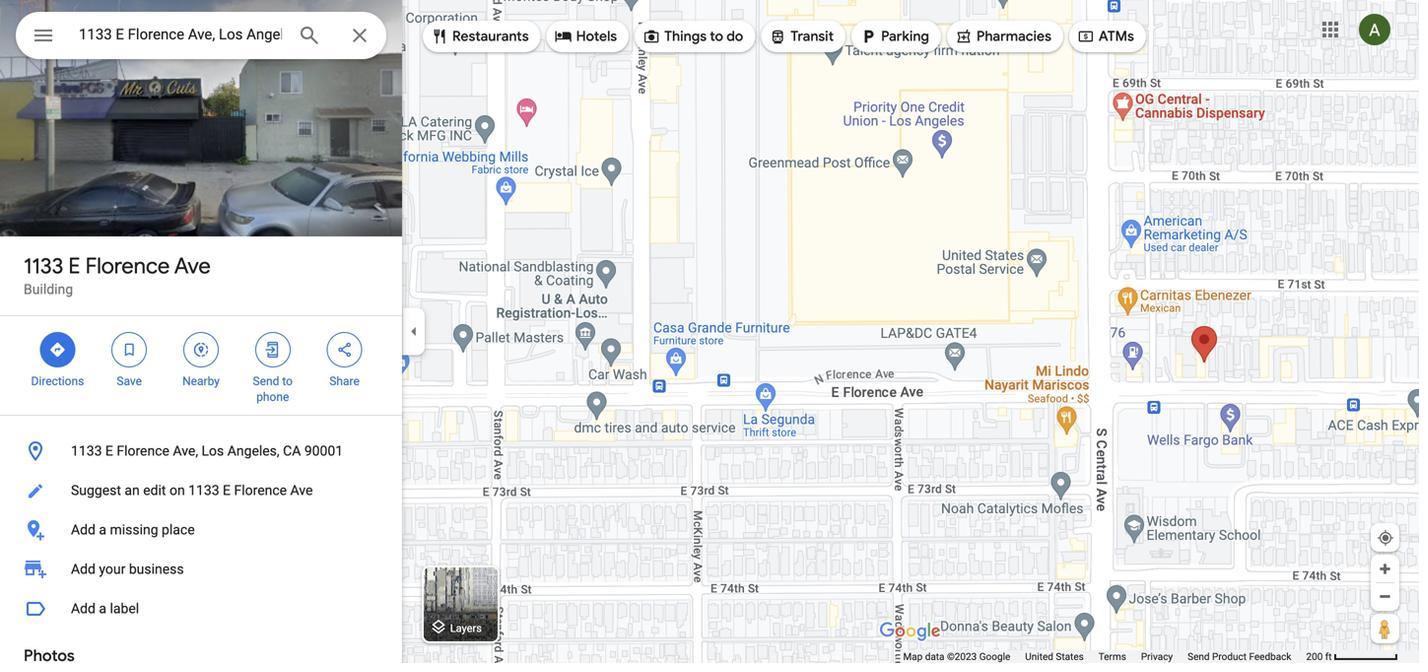 Task type: describe. For each thing, give the bounding box(es) containing it.
parking
[[881, 28, 930, 45]]

layers
[[450, 622, 482, 635]]

on
[[170, 483, 185, 499]]

ave,
[[173, 443, 198, 459]]

 pharmacies
[[955, 26, 1052, 47]]

show street view coverage image
[[1371, 614, 1400, 644]]

map data ©2023 google
[[904, 651, 1011, 663]]

add a missing place
[[71, 522, 195, 538]]

send product feedback button
[[1188, 651, 1292, 664]]

florence for ave
[[85, 252, 170, 280]]

1133 for ave
[[24, 252, 63, 280]]

missing
[[110, 522, 158, 538]]


[[769, 26, 787, 47]]

your
[[99, 561, 126, 578]]

do
[[727, 28, 744, 45]]

angeles,
[[227, 443, 280, 459]]

ca
[[283, 443, 301, 459]]

los
[[202, 443, 224, 459]]

united states button
[[1026, 651, 1084, 664]]

send for send to phone
[[253, 375, 279, 388]]

to inside send to phone
[[282, 375, 293, 388]]

to inside  things to do
[[710, 28, 724, 45]]

200 ft button
[[1307, 651, 1399, 663]]

 search field
[[16, 12, 386, 63]]

google
[[980, 651, 1011, 663]]


[[192, 339, 210, 361]]

add for add a missing place
[[71, 522, 96, 538]]

©2023
[[947, 651, 977, 663]]

terms
[[1099, 651, 1127, 663]]

data
[[925, 651, 945, 663]]

add your business
[[71, 561, 184, 578]]

an
[[125, 483, 140, 499]]

zoom out image
[[1378, 590, 1393, 604]]

 button
[[16, 12, 71, 63]]

share
[[330, 375, 360, 388]]

product
[[1213, 651, 1247, 663]]

suggest
[[71, 483, 121, 499]]

states
[[1056, 651, 1084, 663]]

none field inside "1133 e florence ave, los angeles, ca 90001" field
[[79, 23, 282, 46]]

united states
[[1026, 651, 1084, 663]]

1133 e florence ave main content
[[0, 0, 402, 664]]

terms button
[[1099, 651, 1127, 664]]

show your location image
[[1377, 529, 1395, 547]]

atms
[[1099, 28, 1135, 45]]

collapse side panel image
[[403, 321, 425, 343]]

building
[[24, 281, 73, 298]]


[[955, 26, 973, 47]]


[[1078, 26, 1095, 47]]


[[32, 21, 55, 50]]

transit
[[791, 28, 834, 45]]

business
[[129, 561, 184, 578]]

ft
[[1326, 651, 1333, 663]]

restaurants
[[453, 28, 529, 45]]

90001
[[304, 443, 343, 459]]

google maps element
[[0, 0, 1420, 664]]

privacy
[[1142, 651, 1173, 663]]

send for send product feedback
[[1188, 651, 1210, 663]]

google account: angela cha  
(angela.cha@adept.ai) image
[[1360, 14, 1391, 45]]


[[336, 339, 354, 361]]


[[860, 26, 878, 47]]

ave inside '1133 e florence ave building'
[[174, 252, 211, 280]]

actions for 1133 e florence ave region
[[0, 316, 402, 415]]

suggest an edit on 1133 e florence ave
[[71, 483, 313, 499]]

map
[[904, 651, 923, 663]]



Task type: vqa. For each thing, say whether or not it's contained in the screenshot.
the left rating
no



Task type: locate. For each thing, give the bounding box(es) containing it.
florence inside '1133 e florence ave building'
[[85, 252, 170, 280]]

0 horizontal spatial ave
[[174, 252, 211, 280]]

0 horizontal spatial to
[[282, 375, 293, 388]]


[[431, 26, 449, 47]]

ave inside button
[[290, 483, 313, 499]]

hotels
[[576, 28, 617, 45]]

e down los
[[223, 483, 231, 499]]

0 vertical spatial e
[[68, 252, 80, 280]]

a for missing
[[99, 522, 106, 538]]

feedback
[[1250, 651, 1292, 663]]

to left do
[[710, 28, 724, 45]]

1133 for ave,
[[71, 443, 102, 459]]

pharmacies
[[977, 28, 1052, 45]]

florence up an
[[117, 443, 170, 459]]

nearby
[[182, 375, 220, 388]]

ave down ca
[[290, 483, 313, 499]]

add a missing place button
[[0, 511, 402, 550]]

add a label
[[71, 601, 139, 617]]

united
[[1026, 651, 1054, 663]]

to
[[710, 28, 724, 45], [282, 375, 293, 388]]

add your business link
[[0, 550, 402, 590]]

a left missing on the bottom
[[99, 522, 106, 538]]

0 horizontal spatial send
[[253, 375, 279, 388]]

1133
[[24, 252, 63, 280], [71, 443, 102, 459], [188, 483, 219, 499]]

1133 inside '1133 e florence ave building'
[[24, 252, 63, 280]]

footer containing map data ©2023 google
[[904, 651, 1307, 664]]

 hotels
[[555, 26, 617, 47]]


[[555, 26, 572, 47]]

 parking
[[860, 26, 930, 47]]

a left "label"
[[99, 601, 106, 617]]

1133 e florence ave building
[[24, 252, 211, 298]]

1 vertical spatial ave
[[290, 483, 313, 499]]

2 vertical spatial add
[[71, 601, 96, 617]]

footer inside "google maps" element
[[904, 651, 1307, 664]]

send left product
[[1188, 651, 1210, 663]]

1133 up building
[[24, 252, 63, 280]]

0 vertical spatial ave
[[174, 252, 211, 280]]

1 vertical spatial e
[[105, 443, 113, 459]]

place
[[162, 522, 195, 538]]

1 a from the top
[[99, 522, 106, 538]]

send
[[253, 375, 279, 388], [1188, 651, 1210, 663]]

1 horizontal spatial e
[[105, 443, 113, 459]]

send inside send to phone
[[253, 375, 279, 388]]

2 horizontal spatial e
[[223, 483, 231, 499]]

0 vertical spatial to
[[710, 28, 724, 45]]

3 add from the top
[[71, 601, 96, 617]]


[[120, 339, 138, 361]]

e inside '1133 e florence ave building'
[[68, 252, 80, 280]]

add for add a label
[[71, 601, 96, 617]]

suggest an edit on 1133 e florence ave button
[[0, 471, 402, 511]]

1 vertical spatial add
[[71, 561, 96, 578]]

send inside button
[[1188, 651, 1210, 663]]

1 horizontal spatial to
[[710, 28, 724, 45]]

a for label
[[99, 601, 106, 617]]

0 vertical spatial send
[[253, 375, 279, 388]]

2 horizontal spatial 1133
[[188, 483, 219, 499]]


[[49, 339, 66, 361]]

1 vertical spatial a
[[99, 601, 106, 617]]

200
[[1307, 651, 1323, 663]]

footer
[[904, 651, 1307, 664]]

2 vertical spatial e
[[223, 483, 231, 499]]

0 vertical spatial florence
[[85, 252, 170, 280]]

1133 e florence ave, los angeles, ca 90001
[[71, 443, 343, 459]]

zoom in image
[[1378, 562, 1393, 577]]

0 vertical spatial 1133
[[24, 252, 63, 280]]

florence for ave,
[[117, 443, 170, 459]]

 transit
[[769, 26, 834, 47]]

add left your
[[71, 561, 96, 578]]

privacy button
[[1142, 651, 1173, 664]]

0 horizontal spatial e
[[68, 252, 80, 280]]

1 vertical spatial 1133
[[71, 443, 102, 459]]

1133 E Florence Ave, Los Angeles, CA 90001 field
[[16, 12, 386, 59]]

 things to do
[[643, 26, 744, 47]]

1 vertical spatial to
[[282, 375, 293, 388]]

a
[[99, 522, 106, 538], [99, 601, 106, 617]]


[[264, 339, 282, 361]]

200 ft
[[1307, 651, 1333, 663]]

label
[[110, 601, 139, 617]]

edit
[[143, 483, 166, 499]]

1133 up the suggest
[[71, 443, 102, 459]]

1 vertical spatial send
[[1188, 651, 1210, 663]]

e up building
[[68, 252, 80, 280]]

florence up 
[[85, 252, 170, 280]]

0 vertical spatial add
[[71, 522, 96, 538]]

 atms
[[1078, 26, 1135, 47]]

2 vertical spatial 1133
[[188, 483, 219, 499]]

0 vertical spatial a
[[99, 522, 106, 538]]

1 horizontal spatial ave
[[290, 483, 313, 499]]

2 add from the top
[[71, 561, 96, 578]]

phone
[[257, 390, 289, 404]]

save
[[117, 375, 142, 388]]

2 vertical spatial florence
[[234, 483, 287, 499]]

1 vertical spatial florence
[[117, 443, 170, 459]]


[[643, 26, 661, 47]]

ave up 
[[174, 252, 211, 280]]

1 horizontal spatial send
[[1188, 651, 1210, 663]]

things
[[665, 28, 707, 45]]

e
[[68, 252, 80, 280], [105, 443, 113, 459], [223, 483, 231, 499]]

add
[[71, 522, 96, 538], [71, 561, 96, 578], [71, 601, 96, 617]]

add down the suggest
[[71, 522, 96, 538]]

add for add your business
[[71, 561, 96, 578]]

0 horizontal spatial 1133
[[24, 252, 63, 280]]

directions
[[31, 375, 84, 388]]

1133 right the on
[[188, 483, 219, 499]]

1133 e florence ave, los angeles, ca 90001 button
[[0, 432, 402, 471]]

None field
[[79, 23, 282, 46]]

florence down 'angeles,'
[[234, 483, 287, 499]]

e for ave,
[[105, 443, 113, 459]]

to up the phone
[[282, 375, 293, 388]]

send up the phone
[[253, 375, 279, 388]]

add a label button
[[0, 590, 402, 629]]

1 add from the top
[[71, 522, 96, 538]]

e up the suggest
[[105, 443, 113, 459]]

e for ave
[[68, 252, 80, 280]]

add left "label"
[[71, 601, 96, 617]]

 restaurants
[[431, 26, 529, 47]]

send to phone
[[253, 375, 293, 404]]

2 a from the top
[[99, 601, 106, 617]]

send product feedback
[[1188, 651, 1292, 663]]

ave
[[174, 252, 211, 280], [290, 483, 313, 499]]

florence
[[85, 252, 170, 280], [117, 443, 170, 459], [234, 483, 287, 499]]

1 horizontal spatial 1133
[[71, 443, 102, 459]]



